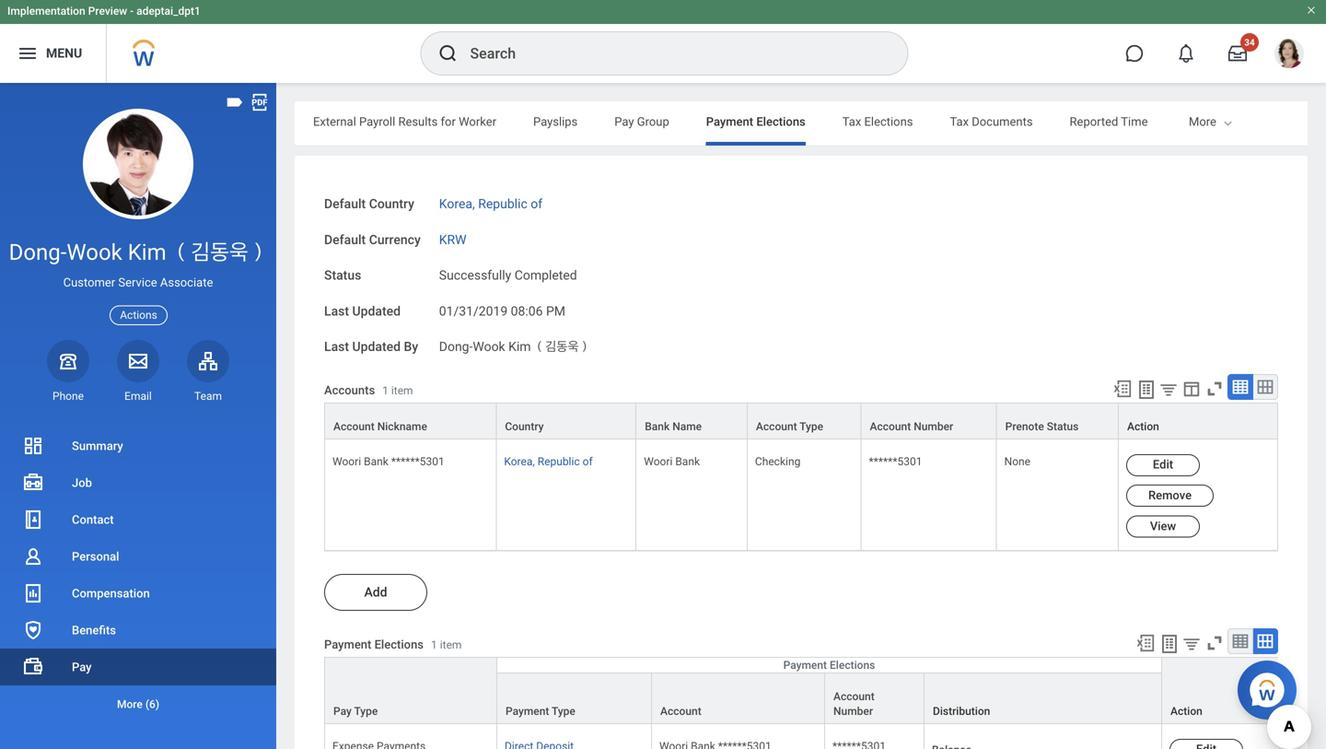 Task type: vqa. For each thing, say whether or not it's contained in the screenshot.
5th complete element from the bottom
no



Task type: describe. For each thing, give the bounding box(es) containing it.
by
[[404, 339, 419, 354]]

updated for last updated by
[[352, 339, 401, 354]]

bank name
[[645, 420, 702, 433]]

toolbar for elections
[[1128, 628, 1279, 657]]

team dong-wook kim （김동욱） element
[[187, 389, 229, 404]]

last updated by element
[[439, 328, 590, 355]]

34 button
[[1218, 33, 1260, 74]]

prenote status button
[[998, 403, 1119, 438]]

results
[[398, 115, 438, 129]]

account for the top account number popup button
[[870, 420, 912, 433]]

（김동욱） inside last updated by element
[[534, 339, 590, 354]]

more (6) button
[[0, 693, 276, 716]]

payment type button
[[498, 674, 651, 723]]

external payroll results for worker
[[313, 115, 497, 129]]

customer service associate
[[63, 276, 213, 289]]

payment elections button
[[498, 658, 1162, 673]]

implementation
[[7, 5, 85, 18]]

close environment banner image
[[1307, 5, 1318, 16]]

nickname
[[378, 420, 427, 433]]

edit button
[[1127, 454, 1201, 476]]

payment type
[[506, 705, 576, 718]]

pay link
[[0, 649, 276, 686]]

export to worksheets image
[[1136, 379, 1158, 401]]

0 horizontal spatial action
[[1128, 420, 1160, 433]]

contact image
[[22, 509, 44, 531]]

view button
[[1127, 516, 1201, 538]]

summary image
[[22, 435, 44, 457]]

account number button inside column header
[[826, 674, 924, 723]]

account type
[[756, 420, 824, 433]]

successfully
[[439, 268, 512, 283]]

type for account type
[[800, 420, 824, 433]]

phone
[[53, 390, 84, 403]]

0 vertical spatial country
[[369, 196, 415, 211]]

default for default currency
[[324, 232, 366, 247]]

email button
[[117, 340, 159, 404]]

phone image
[[55, 350, 81, 372]]

account inside 'column header'
[[661, 705, 702, 718]]

default currency
[[324, 232, 421, 247]]

woori bank ******5301
[[333, 455, 445, 468]]

account button
[[652, 674, 825, 723]]

checking
[[756, 455, 801, 468]]

item inside "payment elections 1 item"
[[440, 639, 462, 652]]

pay for pay type
[[334, 705, 352, 718]]

reported
[[1070, 115, 1119, 129]]

payment inside 'popup button'
[[506, 705, 550, 718]]

last updated element
[[439, 292, 566, 320]]

contact link
[[0, 501, 276, 538]]

01/31/2019 08:06 pm
[[439, 303, 566, 319]]

summary link
[[0, 428, 276, 464]]

account for account number popup button within column header
[[834, 690, 875, 703]]

email dong-wook kim （김동욱） element
[[117, 389, 159, 404]]

korea, republic of for the bottom 'korea, republic of' link
[[504, 455, 593, 468]]

payment elections 1 item
[[324, 638, 462, 652]]

distribution
[[933, 705, 991, 718]]

tab list containing external payroll results for worker
[[295, 101, 1308, 146]]

1 horizontal spatial action
[[1171, 705, 1203, 718]]

compensation link
[[0, 575, 276, 612]]

tax for tax elections
[[843, 115, 862, 129]]

external
[[313, 115, 356, 129]]

distribution button
[[925, 674, 1162, 723]]

pay type column header
[[324, 657, 498, 725]]

1 vertical spatial korea, republic of link
[[504, 455, 593, 468]]

0 vertical spatial korea, republic of link
[[439, 193, 543, 211]]

preview
[[88, 5, 127, 18]]

personal link
[[0, 538, 276, 575]]

job
[[72, 476, 92, 490]]

korea, for topmost 'korea, republic of' link
[[439, 196, 475, 211]]

row containing account number
[[324, 658, 1327, 725]]

actions
[[120, 309, 157, 322]]

woori for woori bank ******5301
[[333, 455, 361, 468]]

table image for expand table icon
[[1232, 378, 1250, 396]]

costing allocations
[[1185, 115, 1289, 129]]

0 vertical spatial action button
[[1120, 403, 1278, 438]]

select to filter grid data image for elections
[[1182, 634, 1202, 653]]

contact
[[72, 513, 114, 527]]

more for more
[[1190, 115, 1217, 129]]

pay for pay
[[72, 660, 92, 674]]

last for last updated by
[[324, 339, 349, 354]]

costing
[[1185, 115, 1226, 129]]

service
[[118, 276, 157, 289]]

export to excel image for 1
[[1113, 379, 1133, 399]]

job link
[[0, 464, 276, 501]]

tax elections
[[843, 115, 914, 129]]

status inside "popup button"
[[1048, 420, 1079, 433]]

wook inside last updated by element
[[473, 339, 506, 354]]

2 ******5301 from the left
[[869, 455, 923, 468]]

of for the bottom 'korea, republic of' link
[[583, 455, 593, 468]]

accounts
[[324, 383, 375, 397]]

1 ******5301 from the left
[[391, 455, 445, 468]]

view
[[1151, 519, 1177, 533]]

bank for woori bank
[[676, 455, 700, 468]]

fullscreen image
[[1205, 633, 1226, 653]]

group
[[637, 115, 670, 129]]

last updated
[[324, 303, 401, 319]]

krw link
[[439, 228, 467, 247]]

row containing payment elections
[[324, 657, 1327, 725]]

name
[[673, 420, 702, 433]]

associate
[[160, 276, 213, 289]]

add
[[364, 585, 388, 600]]

pay type button
[[325, 658, 497, 723]]

1 vertical spatial dong-wook kim （김동욱）
[[439, 339, 590, 354]]

currency
[[369, 232, 421, 247]]

-
[[130, 5, 134, 18]]

account type button
[[748, 403, 861, 438]]

notifications large image
[[1178, 44, 1196, 63]]

accounts 1 item
[[324, 383, 413, 397]]

mail image
[[127, 350, 149, 372]]

pay type
[[334, 705, 378, 718]]

add button
[[324, 574, 428, 611]]

pay for pay group
[[615, 115, 634, 129]]

type for pay type
[[354, 705, 378, 718]]

phone button
[[47, 340, 89, 404]]

documents
[[972, 115, 1033, 129]]

republic for topmost 'korea, republic of' link
[[478, 196, 528, 211]]

dong- inside last updated by element
[[439, 339, 473, 354]]

implementation preview -   adeptai_dpt1
[[7, 5, 201, 18]]

navigation pane region
[[0, 83, 276, 749]]

pay image
[[22, 656, 44, 678]]

account for 'account type' 'popup button'
[[756, 420, 798, 433]]

of for topmost 'korea, republic of' link
[[531, 196, 543, 211]]

team
[[194, 390, 222, 403]]

dong-wook kim （김동욱） inside navigation pane region
[[9, 239, 268, 265]]

completed
[[515, 268, 577, 283]]

table image for expand table image
[[1232, 632, 1250, 650]]



Task type: locate. For each thing, give the bounding box(es) containing it.
republic inside row
[[538, 455, 580, 468]]

1 updated from the top
[[352, 303, 401, 319]]

more left '(6)'
[[117, 698, 143, 711]]

email
[[125, 390, 152, 403]]

0 horizontal spatial wook
[[67, 239, 122, 265]]

（김동욱） down pm
[[534, 339, 590, 354]]

more left allocations
[[1190, 115, 1217, 129]]

Search Workday  search field
[[470, 33, 870, 74]]

0 horizontal spatial kim
[[128, 239, 166, 265]]

0 vertical spatial table image
[[1232, 378, 1250, 396]]

1 vertical spatial account number
[[834, 690, 875, 718]]

1 horizontal spatial bank
[[645, 420, 670, 433]]

allocations
[[1229, 115, 1289, 129]]

personal image
[[22, 546, 44, 568]]

action button
[[1120, 403, 1278, 438], [1163, 658, 1327, 723]]

none
[[1005, 455, 1031, 468]]

1 horizontal spatial 1
[[431, 639, 437, 652]]

1 horizontal spatial country
[[505, 420, 544, 433]]

2 vertical spatial pay
[[334, 705, 352, 718]]

click to view/edit grid preferences image
[[1182, 379, 1202, 399]]

2 horizontal spatial pay
[[615, 115, 634, 129]]

kim up customer service associate at the left top of page
[[128, 239, 166, 265]]

1 vertical spatial korea, republic of
[[504, 455, 593, 468]]

table image
[[1232, 378, 1250, 396], [1232, 632, 1250, 650]]

woori for woori bank
[[644, 455, 673, 468]]

default
[[324, 196, 366, 211], [324, 232, 366, 247]]

2 updated from the top
[[352, 339, 401, 354]]

1 vertical spatial number
[[834, 705, 874, 718]]

summary
[[72, 439, 123, 453]]

0 vertical spatial action
[[1128, 420, 1160, 433]]

dong- down 01/31/2019 at left top
[[439, 339, 473, 354]]

account right 'account type' 'popup button'
[[870, 420, 912, 433]]

1 vertical spatial country
[[505, 420, 544, 433]]

1 vertical spatial action button
[[1163, 658, 1327, 723]]

benefits link
[[0, 612, 276, 649]]

0 vertical spatial pay
[[615, 115, 634, 129]]

1 vertical spatial more
[[117, 698, 143, 711]]

default down default country
[[324, 232, 366, 247]]

1 horizontal spatial woori
[[644, 455, 673, 468]]

export to excel image left export to worksheets image
[[1113, 379, 1133, 399]]

tab list
[[295, 101, 1308, 146]]

default for default country
[[324, 196, 366, 211]]

1 vertical spatial of
[[583, 455, 593, 468]]

0 horizontal spatial export to excel image
[[1113, 379, 1133, 399]]

pm
[[546, 303, 566, 319]]

wook inside navigation pane region
[[67, 239, 122, 265]]

4 row from the top
[[324, 658, 1327, 725]]

0 horizontal spatial bank
[[364, 455, 389, 468]]

tag image
[[225, 92, 245, 112]]

default up "default currency"
[[324, 196, 366, 211]]

more (6) button
[[0, 686, 276, 722]]

1 vertical spatial export to excel image
[[1136, 633, 1156, 653]]

pay up 'expense payments' element
[[334, 705, 352, 718]]

export to worksheets image
[[1159, 633, 1181, 655]]

country button
[[497, 403, 636, 438]]

account down payment elections popup button
[[834, 690, 875, 703]]

korea, republic of link down country popup button
[[504, 455, 593, 468]]

1 horizontal spatial item
[[440, 639, 462, 652]]

0 vertical spatial account number
[[870, 420, 954, 433]]

compensation
[[72, 587, 150, 600]]

korea, down country popup button
[[504, 455, 535, 468]]

action button down expand table image
[[1163, 658, 1327, 723]]

pay inside "popup button"
[[334, 705, 352, 718]]

list containing summary
[[0, 428, 276, 722]]

korea, republic of down country popup button
[[504, 455, 593, 468]]

0 horizontal spatial ******5301
[[391, 455, 445, 468]]

of down country popup button
[[583, 455, 593, 468]]

elections inside payment elections popup button
[[830, 659, 876, 672]]

phone dong-wook kim （김동욱） element
[[47, 389, 89, 404]]

status right prenote
[[1048, 420, 1079, 433]]

1 horizontal spatial （김동욱）
[[534, 339, 590, 354]]

1 horizontal spatial status
[[1048, 420, 1079, 433]]

select to filter grid data image
[[1159, 379, 1179, 399], [1182, 634, 1202, 653]]

team link
[[187, 340, 229, 404]]

2 woori from the left
[[644, 455, 673, 468]]

tax
[[843, 115, 862, 129], [950, 115, 969, 129]]

account number for account number popup button within column header
[[834, 690, 875, 718]]

action down export to worksheets image
[[1128, 420, 1160, 433]]

toolbar for 1
[[1105, 374, 1279, 403]]

last updated by
[[324, 339, 419, 354]]

1 row from the top
[[324, 403, 1279, 439]]

republic down country popup button
[[538, 455, 580, 468]]

item up "pay type" "popup button" at the bottom left of page
[[440, 639, 462, 652]]

dong-wook kim （김동욱） up customer service associate at the left top of page
[[9, 239, 268, 265]]

last for last updated
[[324, 303, 349, 319]]

1 inside accounts 1 item
[[383, 384, 389, 397]]

view printable version (pdf) image
[[250, 92, 270, 112]]

more for more (6)
[[117, 698, 143, 711]]

type inside column header
[[552, 705, 576, 718]]

prenote
[[1006, 420, 1045, 433]]

0 vertical spatial dong-
[[9, 239, 67, 265]]

0 horizontal spatial pay
[[72, 660, 92, 674]]

account up checking at the right of page
[[756, 420, 798, 433]]

2 row from the top
[[324, 439, 1279, 551]]

country inside popup button
[[505, 420, 544, 433]]

1 vertical spatial toolbar
[[1128, 628, 1279, 657]]

0 horizontal spatial more
[[117, 698, 143, 711]]

fullscreen image
[[1205, 379, 1226, 399]]

1 vertical spatial status
[[1048, 420, 1079, 433]]

0 vertical spatial （김동욱）
[[172, 239, 268, 265]]

0 horizontal spatial number
[[834, 705, 874, 718]]

more inside dropdown button
[[117, 698, 143, 711]]

prenote status
[[1006, 420, 1079, 433]]

pay left group
[[615, 115, 634, 129]]

action button down click to view/edit grid preferences icon at the right of page
[[1120, 403, 1278, 438]]

bank
[[645, 420, 670, 433], [364, 455, 389, 468], [676, 455, 700, 468]]

country down last updated by element
[[505, 420, 544, 433]]

republic up status element
[[478, 196, 528, 211]]

justify image
[[17, 42, 39, 65]]

korea,
[[439, 196, 475, 211], [504, 455, 535, 468]]

menu
[[46, 46, 82, 61]]

view team image
[[197, 350, 219, 372]]

2 horizontal spatial bank
[[676, 455, 700, 468]]

0 vertical spatial of
[[531, 196, 543, 211]]

successfully completed
[[439, 268, 577, 283]]

personal
[[72, 550, 119, 563]]

account nickname button
[[325, 403, 496, 438]]

number for the top account number popup button
[[914, 420, 954, 433]]

1 horizontal spatial pay
[[334, 705, 352, 718]]

account number for the top account number popup button
[[870, 420, 954, 433]]

korea, for the bottom 'korea, republic of' link
[[504, 455, 535, 468]]

1 horizontal spatial type
[[552, 705, 576, 718]]

bank inside popup button
[[645, 420, 670, 433]]

type
[[800, 420, 824, 433], [354, 705, 378, 718], [552, 705, 576, 718]]

0 horizontal spatial （김동욱）
[[172, 239, 268, 265]]

of up completed
[[531, 196, 543, 211]]

compensation image
[[22, 582, 44, 604]]

woori
[[333, 455, 361, 468], [644, 455, 673, 468]]

account number button
[[862, 403, 997, 438], [826, 674, 924, 723]]

0 vertical spatial dong-wook kim （김동욱）
[[9, 239, 268, 265]]

woori bank
[[644, 455, 700, 468]]

0 vertical spatial korea, republic of
[[439, 196, 543, 211]]

1 horizontal spatial republic
[[538, 455, 580, 468]]

payment elections inside payment elections popup button
[[784, 659, 876, 672]]

updated up last updated by
[[352, 303, 401, 319]]

1 woori from the left
[[333, 455, 361, 468]]

2 table image from the top
[[1232, 632, 1250, 650]]

account
[[334, 420, 375, 433], [756, 420, 798, 433], [870, 420, 912, 433], [834, 690, 875, 703], [661, 705, 702, 718]]

1 horizontal spatial select to filter grid data image
[[1182, 634, 1202, 653]]

（김동욱） up associate on the left of the page
[[172, 239, 268, 265]]

table image left expand table icon
[[1232, 378, 1250, 396]]

0 horizontal spatial 1
[[383, 384, 389, 397]]

remove
[[1149, 488, 1192, 502]]

(6)
[[145, 698, 159, 711]]

updated for last updated
[[352, 303, 401, 319]]

type for payment type
[[552, 705, 576, 718]]

woori bank ******5301 element
[[660, 736, 772, 749]]

menu button
[[0, 24, 106, 83]]

0 horizontal spatial type
[[354, 705, 378, 718]]

dong-
[[9, 239, 67, 265], [439, 339, 473, 354]]

1 vertical spatial korea,
[[504, 455, 535, 468]]

number down payment elections popup button
[[834, 705, 874, 718]]

1 horizontal spatial dong-
[[439, 339, 473, 354]]

account for account nickname popup button
[[334, 420, 375, 433]]

0 horizontal spatial country
[[369, 196, 415, 211]]

1 horizontal spatial more
[[1190, 115, 1217, 129]]

last
[[324, 303, 349, 319], [324, 339, 349, 354]]

for
[[441, 115, 456, 129]]

export to excel image
[[1113, 379, 1133, 399], [1136, 633, 1156, 653]]

1 default from the top
[[324, 196, 366, 211]]

korea, republic of for topmost 'korea, republic of' link
[[439, 196, 543, 211]]

1 vertical spatial select to filter grid data image
[[1182, 634, 1202, 653]]

updated left by
[[352, 339, 401, 354]]

0 horizontal spatial of
[[531, 196, 543, 211]]

woori down bank name
[[644, 455, 673, 468]]

export to excel image left export to worksheets icon on the right bottom
[[1136, 633, 1156, 653]]

1 vertical spatial kim
[[509, 339, 531, 354]]

0 vertical spatial more
[[1190, 115, 1217, 129]]

korea, republic of link up krw link
[[439, 193, 543, 211]]

inbox large image
[[1229, 44, 1248, 63]]

edit
[[1154, 458, 1174, 471]]

time
[[1122, 115, 1149, 129]]

payroll
[[359, 115, 396, 129]]

more
[[1190, 115, 1217, 129], [117, 698, 143, 711]]

row containing edit
[[324, 439, 1279, 551]]

2 tax from the left
[[950, 115, 969, 129]]

（김동욱）
[[172, 239, 268, 265], [534, 339, 590, 354]]

1 vertical spatial last
[[324, 339, 349, 354]]

benefits
[[72, 623, 116, 637]]

2 default from the top
[[324, 232, 366, 247]]

default country
[[324, 196, 415, 211]]

expense payments element
[[333, 736, 426, 749]]

0 horizontal spatial korea,
[[439, 196, 475, 211]]

woori down account nickname
[[333, 455, 361, 468]]

list
[[0, 428, 276, 722]]

0 horizontal spatial status
[[324, 268, 362, 283]]

0 vertical spatial select to filter grid data image
[[1159, 379, 1179, 399]]

1 vertical spatial item
[[440, 639, 462, 652]]

kim
[[128, 239, 166, 265], [509, 339, 531, 354]]

1 vertical spatial wook
[[473, 339, 506, 354]]

pay inside navigation pane region
[[72, 660, 92, 674]]

tax for tax documents
[[950, 115, 969, 129]]

number for account number popup button within column header
[[834, 705, 874, 718]]

export to excel image for elections
[[1136, 633, 1156, 653]]

search image
[[437, 42, 459, 65]]

1 vertical spatial republic
[[538, 455, 580, 468]]

job image
[[22, 472, 44, 494]]

pay group
[[615, 115, 670, 129]]

1 vertical spatial table image
[[1232, 632, 1250, 650]]

kim inside navigation pane region
[[128, 239, 166, 265]]

actions button
[[110, 306, 168, 325]]

0 horizontal spatial dong-wook kim （김동욱）
[[9, 239, 268, 265]]

payment type column header
[[498, 658, 652, 725]]

0 vertical spatial kim
[[128, 239, 166, 265]]

status element
[[439, 257, 577, 284]]

account inside column header
[[834, 690, 875, 703]]

bank name button
[[637, 403, 747, 438]]

account number
[[870, 420, 954, 433], [834, 690, 875, 718]]

country
[[369, 196, 415, 211], [505, 420, 544, 433]]

0 horizontal spatial select to filter grid data image
[[1159, 379, 1179, 399]]

number left prenote
[[914, 420, 954, 433]]

3 row from the top
[[324, 657, 1327, 725]]

account number inside column header
[[834, 690, 875, 718]]

customer
[[63, 276, 115, 289]]

item up account nickname popup button
[[391, 384, 413, 397]]

account nickname
[[334, 420, 427, 433]]

korea, up krw link
[[439, 196, 475, 211]]

1 horizontal spatial wook
[[473, 339, 506, 354]]

account column header
[[652, 658, 826, 725]]

bank down account nickname
[[364, 455, 389, 468]]

dong-wook kim （김동욱）
[[9, 239, 268, 265], [439, 339, 590, 354]]

1 horizontal spatial ******5301
[[869, 455, 923, 468]]

0 vertical spatial last
[[324, 303, 349, 319]]

0 vertical spatial wook
[[67, 239, 122, 265]]

item inside accounts 1 item
[[391, 384, 413, 397]]

expand table image
[[1257, 378, 1275, 396]]

01/31/2019
[[439, 303, 508, 319]]

last up last updated by
[[324, 303, 349, 319]]

benefits image
[[22, 619, 44, 641]]

1 horizontal spatial tax
[[950, 115, 969, 129]]

action
[[1128, 420, 1160, 433], [1171, 705, 1203, 718]]

row containing account nickname
[[324, 403, 1279, 439]]

tax documents
[[950, 115, 1033, 129]]

select to filter grid data image right export to worksheets icon on the right bottom
[[1182, 634, 1202, 653]]

1 vertical spatial 1
[[431, 639, 437, 652]]

dong- up customer
[[9, 239, 67, 265]]

0 vertical spatial default
[[324, 196, 366, 211]]

select to filter grid data image for 1
[[1159, 379, 1179, 399]]

0 horizontal spatial dong-
[[9, 239, 67, 265]]

select to filter grid data image right export to worksheets image
[[1159, 379, 1179, 399]]

0 vertical spatial account number button
[[862, 403, 997, 438]]

pay down benefits on the bottom left
[[72, 660, 92, 674]]

menu banner
[[0, 0, 1327, 83]]

1 horizontal spatial dong-wook kim （김동욱）
[[439, 339, 590, 354]]

dong- inside navigation pane region
[[9, 239, 67, 265]]

1 last from the top
[[324, 303, 349, 319]]

account up the woori bank ******5301 element
[[661, 705, 702, 718]]

0 horizontal spatial tax
[[843, 115, 862, 129]]

status up last updated
[[324, 268, 362, 283]]

korea, republic of up krw link
[[439, 196, 543, 211]]

korea, republic of
[[439, 196, 543, 211], [504, 455, 593, 468]]

2 horizontal spatial type
[[800, 420, 824, 433]]

5 row from the top
[[324, 724, 1327, 749]]

number inside column header
[[834, 705, 874, 718]]

bank for woori bank ******5301
[[364, 455, 389, 468]]

expand table image
[[1257, 632, 1275, 650]]

pay
[[615, 115, 634, 129], [72, 660, 92, 674], [334, 705, 352, 718]]

34
[[1245, 37, 1256, 48]]

action down export to worksheets icon on the right bottom
[[1171, 705, 1203, 718]]

1 tax from the left
[[843, 115, 862, 129]]

0 vertical spatial number
[[914, 420, 954, 433]]

republic for the bottom 'korea, republic of' link
[[538, 455, 580, 468]]

1 horizontal spatial kim
[[509, 339, 531, 354]]

payment
[[707, 115, 754, 129], [324, 638, 372, 652], [784, 659, 828, 672], [506, 705, 550, 718]]

1 vertical spatial updated
[[352, 339, 401, 354]]

1 right accounts
[[383, 384, 389, 397]]

of inside 'korea, republic of' link
[[531, 196, 543, 211]]

account inside 'popup button'
[[756, 420, 798, 433]]

wook up customer
[[67, 239, 122, 265]]

last down last updated
[[324, 339, 349, 354]]

0 vertical spatial status
[[324, 268, 362, 283]]

bank left name at the bottom
[[645, 420, 670, 433]]

2 last from the top
[[324, 339, 349, 354]]

0 horizontal spatial woori
[[333, 455, 361, 468]]

1 horizontal spatial export to excel image
[[1136, 633, 1156, 653]]

country up the currency
[[369, 196, 415, 211]]

adeptai_dpt1
[[136, 5, 201, 18]]

payslips
[[534, 115, 578, 129]]

1 vertical spatial action
[[1171, 705, 1203, 718]]

1 vertical spatial account number button
[[826, 674, 924, 723]]

wook
[[67, 239, 122, 265], [473, 339, 506, 354]]

1 vertical spatial pay
[[72, 660, 92, 674]]

0 horizontal spatial item
[[391, 384, 413, 397]]

wook down 01/31/2019 08:06 pm on the left of the page
[[473, 339, 506, 354]]

0 vertical spatial toolbar
[[1105, 374, 1279, 403]]

1 up "pay type" "popup button" at the bottom left of page
[[431, 639, 437, 652]]

more (6)
[[117, 698, 159, 711]]

0 vertical spatial export to excel image
[[1113, 379, 1133, 399]]

kim inside last updated by element
[[509, 339, 531, 354]]

08:06
[[511, 303, 543, 319]]

remove button
[[1127, 485, 1215, 507]]

table image left expand table image
[[1232, 632, 1250, 650]]

1 table image from the top
[[1232, 378, 1250, 396]]

0 vertical spatial korea,
[[439, 196, 475, 211]]

krw
[[439, 232, 467, 247]]

kim down 08:06
[[509, 339, 531, 354]]

0 vertical spatial updated
[[352, 303, 401, 319]]

account down accounts
[[334, 420, 375, 433]]

toolbar
[[1105, 374, 1279, 403], [1128, 628, 1279, 657]]

payment elections
[[707, 115, 806, 129], [784, 659, 876, 672]]

1 vertical spatial （김동욱）
[[534, 339, 590, 354]]

0 vertical spatial 1
[[383, 384, 389, 397]]

account number column header
[[826, 658, 925, 725]]

******5301
[[391, 455, 445, 468], [869, 455, 923, 468]]

1 horizontal spatial number
[[914, 420, 954, 433]]

payment inside popup button
[[784, 659, 828, 672]]

type inside "popup button"
[[354, 705, 378, 718]]

elections
[[757, 115, 806, 129], [865, 115, 914, 129], [375, 638, 424, 652], [830, 659, 876, 672]]

profile logan mcneil image
[[1275, 39, 1305, 72]]

0 vertical spatial payment elections
[[707, 115, 806, 129]]

1 inside "payment elections 1 item"
[[431, 639, 437, 652]]

（김동욱） inside navigation pane region
[[172, 239, 268, 265]]

0 vertical spatial republic
[[478, 196, 528, 211]]

row
[[324, 403, 1279, 439], [324, 439, 1279, 551], [324, 657, 1327, 725], [324, 658, 1327, 725], [324, 724, 1327, 749]]

dong-wook kim （김동욱） down 01/31/2019 08:06 pm on the left of the page
[[439, 339, 590, 354]]

bank down name at the bottom
[[676, 455, 700, 468]]



